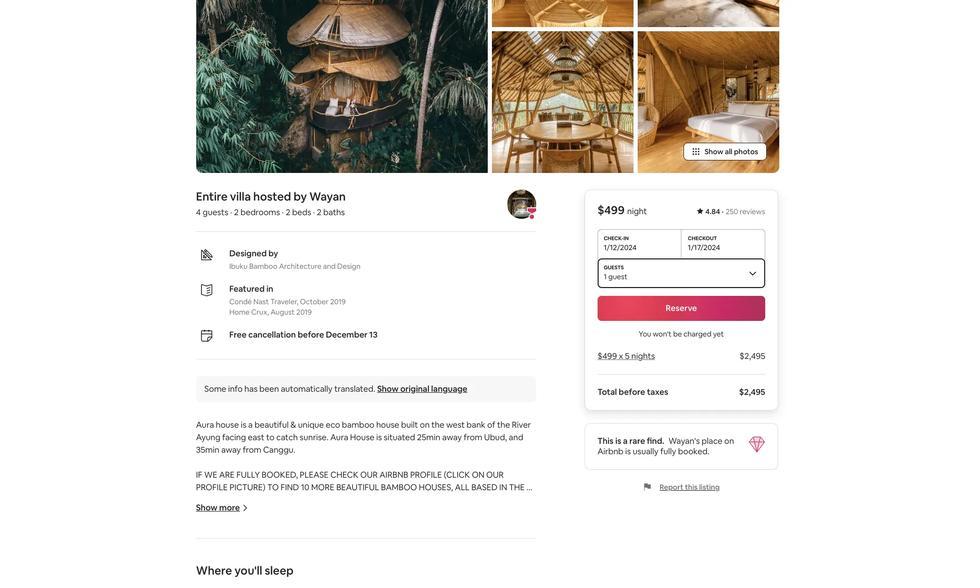Task type: describe. For each thing, give the bounding box(es) containing it.
condé
[[230, 297, 252, 306]]

report this listing button
[[644, 482, 721, 492]]

yet
[[714, 329, 725, 339]]

eco
[[326, 419, 340, 430]]

0 horizontal spatial from
[[243, 444, 262, 455]]

a inside the 'aura house is a beautiful & unique eco bamboo house built on the west bank of the river ayung facing east to catch sunrise. aura house is situated 25min away from ubud, and 35min away from canggu.'
[[248, 419, 253, 430]]

1 our from the left
[[361, 469, 378, 480]]

translated.
[[335, 383, 376, 394]]

this is a rare find.
[[598, 436, 665, 447]]

show original language button
[[377, 383, 468, 394]]

show for show more
[[196, 502, 218, 513]]

beautiful inside the aura house is perched on top of the ayung river offering a beautiful view. it features 2 very romantic en-suite bedrooms, a large living room fully furnished, a small kitchen, and a private swimming pool with view. it is the perfect gateway for adventurous couples and honeymoon.
[[419, 532, 453, 543]]

total before taxes
[[598, 387, 669, 398]]

bank
[[467, 419, 486, 430]]

show more button
[[196, 502, 248, 513]]

bamboo
[[381, 482, 417, 493]]

1 vertical spatial show
[[377, 383, 399, 394]]

is right the this
[[616, 436, 622, 447]]

is inside wayan's place on airbnb is usually fully booked.
[[626, 446, 632, 457]]

booked.
[[679, 446, 710, 457]]

info
[[228, 383, 243, 394]]

4.84 · 250 reviews
[[706, 207, 766, 216]]

aura house is a beautiful & unique eco bamboo house built on the west bank of the river ayung facing east to catch sunrise. aura house is situated 25min away from ubud, and 35min away from canggu.
[[196, 419, 533, 455]]

canggu.
[[263, 444, 296, 455]]

1 horizontal spatial away
[[443, 432, 462, 443]]

hosted
[[253, 189, 291, 204]]

the
[[509, 482, 525, 493]]

rare
[[630, 436, 646, 447]]

(click
[[444, 469, 470, 480]]

a left large in the bottom left of the page
[[327, 545, 332, 555]]

show for show all photos
[[705, 147, 724, 156]]

2 · from the left
[[282, 207, 284, 218]]

you won't be charged yet
[[640, 329, 725, 339]]

west
[[447, 419, 465, 430]]

of inside the aura house is perched on top of the ayung river offering a beautiful view. it features 2 very romantic en-suite bedrooms, a large living room fully furnished, a small kitchen, and a private swimming pool with view. it is the perfect gateway for adventurous couples and honeymoon.
[[311, 532, 319, 543]]

large
[[334, 545, 353, 555]]

december
[[326, 329, 368, 340]]

design
[[338, 262, 361, 271]]

$499 x 5 nights
[[598, 351, 656, 362]]

this
[[686, 482, 698, 492]]

taxes
[[648, 387, 669, 398]]

if
[[196, 469, 203, 480]]

with
[[291, 557, 308, 568]]

2 house from the left
[[377, 419, 400, 430]]

charged
[[684, 329, 712, 339]]

the up "25min"
[[432, 419, 445, 430]]

same
[[196, 494, 218, 505]]

situated
[[384, 432, 416, 443]]

en-
[[251, 545, 264, 555]]

picture)
[[230, 482, 266, 493]]

all
[[455, 482, 470, 493]]

is left situated
[[377, 432, 382, 443]]

swimming
[[231, 557, 270, 568]]

250
[[727, 207, 739, 216]]

night
[[628, 206, 648, 217]]

more
[[311, 482, 335, 493]]

east
[[248, 432, 265, 443]]

free
[[230, 329, 247, 340]]

5
[[626, 351, 630, 362]]

august
[[271, 307, 295, 317]]

report
[[660, 482, 684, 492]]

guest
[[609, 272, 628, 281]]

for
[[291, 570, 302, 580]]

1 horizontal spatial it
[[476, 532, 481, 543]]

aura house 2bds eco bamboo house, pool, river view image 5 image
[[638, 31, 780, 173]]

romantic
[[215, 545, 249, 555]]

usually
[[634, 446, 659, 457]]

0 horizontal spatial before
[[298, 329, 324, 340]]

the down private
[[211, 570, 224, 580]]

reserve button
[[598, 296, 766, 321]]

more
[[219, 502, 240, 513]]

show more
[[196, 502, 240, 513]]

cancellation
[[249, 329, 296, 340]]

1 house from the left
[[216, 419, 239, 430]]

aura house 2bds eco bamboo house, pool, river view image 2 image
[[492, 0, 634, 27]]

2 inside the aura house is perched on top of the ayung river offering a beautiful view. it features 2 very romantic en-suite bedrooms, a large living room fully furnished, a small kitchen, and a private swimming pool with view. it is the perfect gateway for adventurous couples and honeymoon.
[[517, 532, 522, 543]]

fully inside the aura house is perched on top of the ayung river offering a beautiful view. it features 2 very romantic en-suite bedrooms, a large living room fully furnished, a small kitchen, and a private swimming pool with view. it is the perfect gateway for adventurous couples and honeymoon.
[[399, 545, 414, 555]]

on
[[472, 469, 485, 480]]

report this listing
[[660, 482, 721, 492]]

2 left baths
[[317, 207, 322, 218]]

1 vertical spatial aura
[[331, 432, 349, 443]]

gateway
[[257, 570, 289, 580]]

1 vertical spatial $2,495
[[740, 387, 766, 398]]

1 horizontal spatial 2019
[[330, 297, 346, 306]]

10
[[301, 482, 310, 493]]

where you'll sleep
[[196, 563, 294, 578]]

find
[[281, 482, 299, 493]]

automatically
[[281, 383, 333, 394]]

by
[[269, 248, 278, 259]]

$499 night
[[598, 203, 648, 217]]

the up large in the bottom left of the page
[[321, 532, 334, 543]]

show all photos
[[705, 147, 759, 156]]

houses,
[[419, 482, 453, 493]]

is up facing
[[241, 419, 247, 430]]

2 down 'villa'
[[234, 207, 239, 218]]

a down very
[[196, 557, 201, 568]]

ayung inside the 'aura house is a beautiful & unique eco bamboo house built on the west bank of the river ayung facing east to catch sunrise. aura house is situated 25min away from ubud, and 35min away from canggu.'
[[196, 432, 221, 443]]

some
[[205, 383, 227, 394]]

architecture
[[279, 262, 322, 271]]

entire villa hosted by wayan 4 guests · 2 bedrooms · 2 beds · 2 baths
[[196, 189, 346, 218]]

1 guest
[[605, 272, 628, 281]]

a left rare
[[624, 436, 628, 447]]

on inside the aura house is perched on top of the ayung river offering a beautiful view. it features 2 very romantic en-suite bedrooms, a large living room fully furnished, a small kitchen, and a private swimming pool with view. it is the perfect gateway for adventurous couples and honeymoon.
[[284, 532, 294, 543]]

13
[[370, 329, 378, 340]]

features
[[483, 532, 515, 543]]

0 horizontal spatial view.
[[309, 557, 329, 568]]

1 · from the left
[[230, 207, 232, 218]]

35min
[[196, 444, 220, 455]]

1 vertical spatial before
[[620, 387, 646, 398]]

a right offering
[[413, 532, 417, 543]]

designed by ibuku bamboo architecture and design
[[230, 248, 361, 271]]

check
[[331, 469, 359, 480]]

booked,
[[262, 469, 298, 480]]

if we are fully booked, please check our airbnb profile (click on our profile picture) to find 10 more beautiful bamboo houses, all based in the same area
[[196, 469, 527, 505]]

bedrooms
[[241, 207, 280, 218]]

beautiful
[[337, 482, 380, 493]]

ayung inside the aura house is perched on top of the ayung river offering a beautiful view. it features 2 very romantic en-suite bedrooms, a large living room fully furnished, a small kitchen, and a private swimming pool with view. it is the perfect gateway for adventurous couples and honeymoon.
[[335, 532, 360, 543]]

the up ubud,
[[498, 419, 511, 430]]



Task type: vqa. For each thing, say whether or not it's contained in the screenshot.
Ayung inside the The Aura House Is A Beautiful & Unique Eco Bamboo House Built On The West Bank Of The River Ayung Facing East To Catch Sunrise. Aura House Is Situated 25Min Away From Ubud, And 35Min Away From Canggu.
yes



Task type: locate. For each thing, give the bounding box(es) containing it.
aura for beautiful
[[196, 419, 214, 430]]

aura inside the aura house is perched on top of the ayung river offering a beautiful view. it features 2 very romantic en-suite bedrooms, a large living room fully furnished, a small kitchen, and a private swimming pool with view. it is the perfect gateway for adventurous couples and honeymoon.
[[196, 532, 214, 543]]

1 vertical spatial beautiful
[[419, 532, 453, 543]]

our up the in
[[487, 469, 504, 480]]

october
[[300, 297, 329, 306]]

0 horizontal spatial away
[[221, 444, 241, 455]]

2
[[234, 207, 239, 218], [286, 207, 291, 218], [317, 207, 322, 218], [517, 532, 522, 543]]

photos
[[735, 147, 759, 156]]

it up small at the left of page
[[476, 532, 481, 543]]

2019 right october at left
[[330, 297, 346, 306]]

1 horizontal spatial fully
[[661, 446, 677, 457]]

some info has been automatically translated. show original language
[[205, 383, 468, 394]]

kitchen,
[[484, 545, 514, 555]]

and right couples
[[386, 570, 400, 580]]

0 horizontal spatial house
[[216, 419, 239, 430]]

wayan is a superhost. learn more about wayan. image
[[507, 190, 537, 219], [507, 190, 537, 219]]

1 horizontal spatial ayung
[[335, 532, 360, 543]]

a left small at the left of page
[[456, 545, 461, 555]]

$499 x 5 nights button
[[598, 351, 656, 362]]

show left original
[[377, 383, 399, 394]]

couples
[[354, 570, 384, 580]]

0 horizontal spatial house
[[216, 532, 240, 543]]

0 vertical spatial it
[[476, 532, 481, 543]]

bamboo
[[342, 419, 375, 430]]

0 vertical spatial on
[[420, 419, 430, 430]]

this
[[598, 436, 614, 447]]

house inside the 'aura house is a beautiful & unique eco bamboo house built on the west bank of the river ayung facing east to catch sunrise. aura house is situated 25min away from ubud, and 35min away from canggu.'
[[350, 432, 375, 443]]

reserve
[[667, 303, 698, 314]]

view. up adventurous
[[309, 557, 329, 568]]

house up situated
[[377, 419, 400, 430]]

facing
[[222, 432, 246, 443]]

offering
[[381, 532, 411, 543]]

away down facing
[[221, 444, 241, 455]]

0 vertical spatial of
[[488, 419, 496, 430]]

top
[[295, 532, 309, 543]]

fully right usually
[[661, 446, 677, 457]]

furnished,
[[416, 545, 454, 555]]

2019
[[330, 297, 346, 306], [296, 307, 312, 317]]

adventurous
[[304, 570, 352, 580]]

0 horizontal spatial ayung
[[196, 432, 221, 443]]

on
[[420, 419, 430, 430], [725, 436, 735, 447], [284, 532, 294, 543]]

house
[[350, 432, 375, 443], [216, 532, 240, 543]]

25min
[[417, 432, 441, 443]]

1 vertical spatial it
[[196, 570, 202, 580]]

1 vertical spatial from
[[243, 444, 262, 455]]

baths
[[324, 207, 345, 218]]

1 horizontal spatial profile
[[411, 469, 442, 480]]

1 horizontal spatial house
[[377, 419, 400, 430]]

1 horizontal spatial house
[[350, 432, 375, 443]]

on inside the 'aura house is a beautiful & unique eco bamboo house built on the west bank of the river ayung facing east to catch sunrise. aura house is situated 25min away from ubud, and 35min away from canggu.'
[[420, 419, 430, 430]]

1
[[605, 272, 608, 281]]

show inside button
[[705, 147, 724, 156]]

2019 down october at left
[[296, 307, 312, 317]]

house inside the aura house is perched on top of the ayung river offering a beautiful view. it features 2 very romantic en-suite bedrooms, a large living room fully furnished, a small kitchen, and a private swimming pool with view. it is the perfect gateway for adventurous couples and honeymoon.
[[216, 532, 240, 543]]

· left 250
[[723, 207, 724, 216]]

a up east
[[248, 419, 253, 430]]

of inside the 'aura house is a beautiful & unique eco bamboo house built on the west bank of the river ayung facing east to catch sunrise. aura house is situated 25min away from ubud, and 35min away from canggu.'
[[488, 419, 496, 430]]

house
[[216, 419, 239, 430], [377, 419, 400, 430]]

0 vertical spatial aura
[[196, 419, 214, 430]]

2 vertical spatial show
[[196, 502, 218, 513]]

0 horizontal spatial on
[[284, 532, 294, 543]]

2 left the beds
[[286, 207, 291, 218]]

profile up 'houses,'
[[411, 469, 442, 480]]

profile down we
[[196, 482, 228, 493]]

1 horizontal spatial our
[[487, 469, 504, 480]]

aura house 2bds eco bamboo house, pool, river view image 1 image
[[196, 0, 488, 173]]

· right the beds
[[313, 207, 315, 218]]

aura up very
[[196, 532, 214, 543]]

beautiful up to
[[255, 419, 289, 430]]

1 vertical spatial 2019
[[296, 307, 312, 317]]

of up ubud,
[[488, 419, 496, 430]]

on right place
[[725, 436, 735, 447]]

to
[[266, 432, 275, 443]]

0 horizontal spatial 2019
[[296, 307, 312, 317]]

before right total
[[620, 387, 646, 398]]

please
[[300, 469, 329, 480]]

1 horizontal spatial of
[[488, 419, 496, 430]]

1 vertical spatial view.
[[309, 557, 329, 568]]

where
[[196, 563, 232, 578]]

0 vertical spatial profile
[[411, 469, 442, 480]]

4
[[196, 207, 201, 218]]

to
[[268, 482, 279, 493]]

view. up small at the left of page
[[455, 532, 474, 543]]

1 horizontal spatial before
[[620, 387, 646, 398]]

0 vertical spatial from
[[464, 432, 483, 443]]

aura house 2bds eco bamboo house, pool, river view image 4 image
[[638, 0, 780, 27]]

entire
[[196, 189, 228, 204]]

beautiful up furnished,
[[419, 532, 453, 543]]

our up beautiful
[[361, 469, 378, 480]]

in
[[267, 283, 273, 294]]

0 horizontal spatial beautiful
[[255, 419, 289, 430]]

2 vertical spatial on
[[284, 532, 294, 543]]

listing
[[700, 482, 721, 492]]

bedrooms,
[[284, 545, 325, 555]]

0 vertical spatial house
[[350, 432, 375, 443]]

suite
[[264, 545, 282, 555]]

$499 for $499 x 5 nights
[[598, 351, 618, 362]]

1 vertical spatial away
[[221, 444, 241, 455]]

it
[[476, 532, 481, 543], [196, 570, 202, 580]]

from
[[464, 432, 483, 443], [243, 444, 262, 455]]

featured
[[230, 283, 265, 294]]

on left top
[[284, 532, 294, 543]]

of right top
[[311, 532, 319, 543]]

river
[[362, 532, 379, 543]]

·
[[230, 207, 232, 218], [282, 207, 284, 218], [313, 207, 315, 218], [723, 207, 724, 216]]

house down bamboo
[[350, 432, 375, 443]]

won't
[[654, 329, 672, 339]]

villa
[[230, 189, 251, 204]]

1 horizontal spatial from
[[464, 432, 483, 443]]

0 horizontal spatial fully
[[399, 545, 414, 555]]

0 horizontal spatial it
[[196, 570, 202, 580]]

ubud,
[[485, 432, 507, 443]]

reviews
[[741, 207, 766, 216]]

is up romantic
[[242, 532, 248, 543]]

crux,
[[251, 307, 269, 317]]

language
[[432, 383, 468, 394]]

2 horizontal spatial show
[[705, 147, 724, 156]]

honeymoon.
[[402, 570, 450, 580]]

0 horizontal spatial of
[[311, 532, 319, 543]]

0 vertical spatial away
[[443, 432, 462, 443]]

is down private
[[203, 570, 209, 580]]

from down east
[[243, 444, 262, 455]]

aura house 2bds eco bamboo house, pool, river view image 3 image
[[492, 31, 634, 173]]

ayung up 35min
[[196, 432, 221, 443]]

$499 left night
[[598, 203, 626, 217]]

house up facing
[[216, 419, 239, 430]]

on inside wayan's place on airbnb is usually fully booked.
[[725, 436, 735, 447]]

1 $499 from the top
[[598, 203, 626, 217]]

fully inside wayan's place on airbnb is usually fully booked.
[[661, 446, 677, 457]]

· right the 'guests'
[[230, 207, 232, 218]]

0 horizontal spatial show
[[196, 502, 218, 513]]

aura for on
[[196, 532, 214, 543]]

aura
[[196, 419, 214, 430], [331, 432, 349, 443], [196, 532, 214, 543]]

$2,495
[[740, 351, 766, 362], [740, 387, 766, 398]]

0 vertical spatial ayung
[[196, 432, 221, 443]]

0 horizontal spatial our
[[361, 469, 378, 480]]

before down october at left
[[298, 329, 324, 340]]

1 vertical spatial on
[[725, 436, 735, 447]]

beautiful inside the 'aura house is a beautiful & unique eco bamboo house built on the west bank of the river ayung facing east to catch sunrise. aura house is situated 25min away from ubud, and 35min away from canggu.'
[[255, 419, 289, 430]]

area
[[220, 494, 242, 505]]

and inside designed by ibuku bamboo architecture and design
[[323, 262, 336, 271]]

0 vertical spatial before
[[298, 329, 324, 340]]

show left all
[[705, 147, 724, 156]]

all
[[726, 147, 733, 156]]

1/12/2024
[[605, 243, 638, 252]]

4 · from the left
[[723, 207, 724, 216]]

0 horizontal spatial profile
[[196, 482, 228, 493]]

2 $499 from the top
[[598, 351, 618, 362]]

nast
[[254, 297, 269, 306]]

1 vertical spatial fully
[[399, 545, 414, 555]]

unique
[[298, 419, 324, 430]]

0 vertical spatial show
[[705, 147, 724, 156]]

1 vertical spatial of
[[311, 532, 319, 543]]

catch
[[277, 432, 298, 443]]

river
[[512, 419, 531, 430]]

0 vertical spatial $499
[[598, 203, 626, 217]]

and
[[323, 262, 336, 271], [509, 432, 524, 443], [516, 545, 531, 555], [386, 570, 400, 580]]

$499 for $499 night
[[598, 203, 626, 217]]

original
[[401, 383, 430, 394]]

house up romantic
[[216, 532, 240, 543]]

and right kitchen,
[[516, 545, 531, 555]]

away down west on the left bottom of page
[[443, 432, 462, 443]]

on up "25min"
[[420, 419, 430, 430]]

and inside the 'aura house is a beautiful & unique eco bamboo house built on the west bank of the river ayung facing east to catch sunrise. aura house is situated 25min away from ubud, and 35min away from canggu.'
[[509, 432, 524, 443]]

1/17/2024
[[689, 243, 721, 252]]

1 vertical spatial $499
[[598, 351, 618, 362]]

1 horizontal spatial on
[[420, 419, 430, 430]]

ayung up large in the bottom left of the page
[[335, 532, 360, 543]]

0 vertical spatial view.
[[455, 532, 474, 543]]

$499 left the x
[[598, 351, 618, 362]]

show left more
[[196, 502, 218, 513]]

beds
[[292, 207, 311, 218]]

aura up 35min
[[196, 419, 214, 430]]

0 vertical spatial fully
[[661, 446, 677, 457]]

1 vertical spatial profile
[[196, 482, 228, 493]]

1 vertical spatial ayung
[[335, 532, 360, 543]]

before
[[298, 329, 324, 340], [620, 387, 646, 398]]

2 horizontal spatial on
[[725, 436, 735, 447]]

sleep
[[265, 563, 294, 578]]

4.84
[[706, 207, 721, 216]]

aura down eco
[[331, 432, 349, 443]]

3 · from the left
[[313, 207, 315, 218]]

based
[[472, 482, 498, 493]]

2 right features
[[517, 532, 522, 543]]

0 vertical spatial beautiful
[[255, 419, 289, 430]]

aura house is perched on top of the ayung river offering a beautiful view. it features 2 very romantic en-suite bedrooms, a large living room fully furnished, a small kitchen, and a private swimming pool with view. it is the perfect gateway for adventurous couples and honeymoon.
[[196, 532, 532, 580]]

is left usually
[[626, 446, 632, 457]]

it down very
[[196, 570, 202, 580]]

1 horizontal spatial beautiful
[[419, 532, 453, 543]]

profile
[[411, 469, 442, 480], [196, 482, 228, 493]]

1 horizontal spatial show
[[377, 383, 399, 394]]

1 vertical spatial house
[[216, 532, 240, 543]]

2 vertical spatial aura
[[196, 532, 214, 543]]

· left the beds
[[282, 207, 284, 218]]

total
[[598, 387, 618, 398]]

airbnb
[[598, 446, 624, 457]]

built
[[401, 419, 418, 430]]

0 vertical spatial $2,495
[[740, 351, 766, 362]]

and down river
[[509, 432, 524, 443]]

small
[[463, 545, 482, 555]]

0 vertical spatial 2019
[[330, 297, 346, 306]]

fully down offering
[[399, 545, 414, 555]]

$499
[[598, 203, 626, 217], [598, 351, 618, 362]]

wayan's place on airbnb is usually fully booked.
[[598, 436, 735, 457]]

2 our from the left
[[487, 469, 504, 480]]

fully
[[661, 446, 677, 457], [399, 545, 414, 555]]

1 horizontal spatial view.
[[455, 532, 474, 543]]

from down bank
[[464, 432, 483, 443]]

and left design
[[323, 262, 336, 271]]



